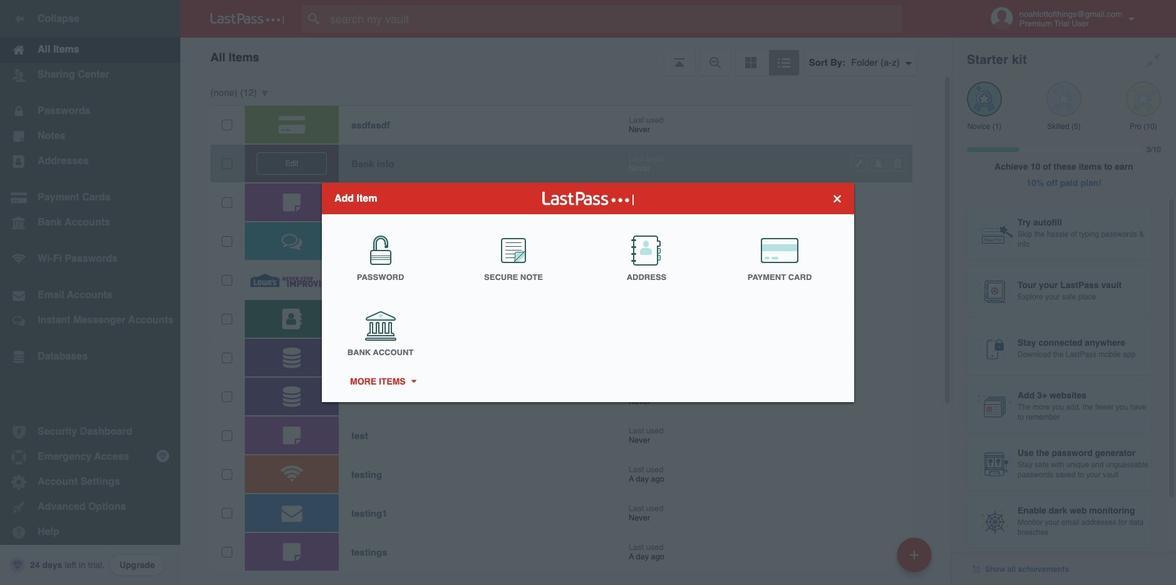 Task type: describe. For each thing, give the bounding box(es) containing it.
main navigation navigation
[[0, 0, 180, 585]]

Search search field
[[302, 5, 926, 33]]

vault options navigation
[[180, 38, 952, 75]]

search my vault text field
[[302, 5, 926, 33]]



Task type: locate. For each thing, give the bounding box(es) containing it.
caret right image
[[409, 380, 418, 383]]

lastpass image
[[210, 13, 284, 24]]

new item navigation
[[893, 534, 940, 585]]

new item image
[[910, 550, 919, 559]]

dialog
[[322, 183, 854, 402]]



